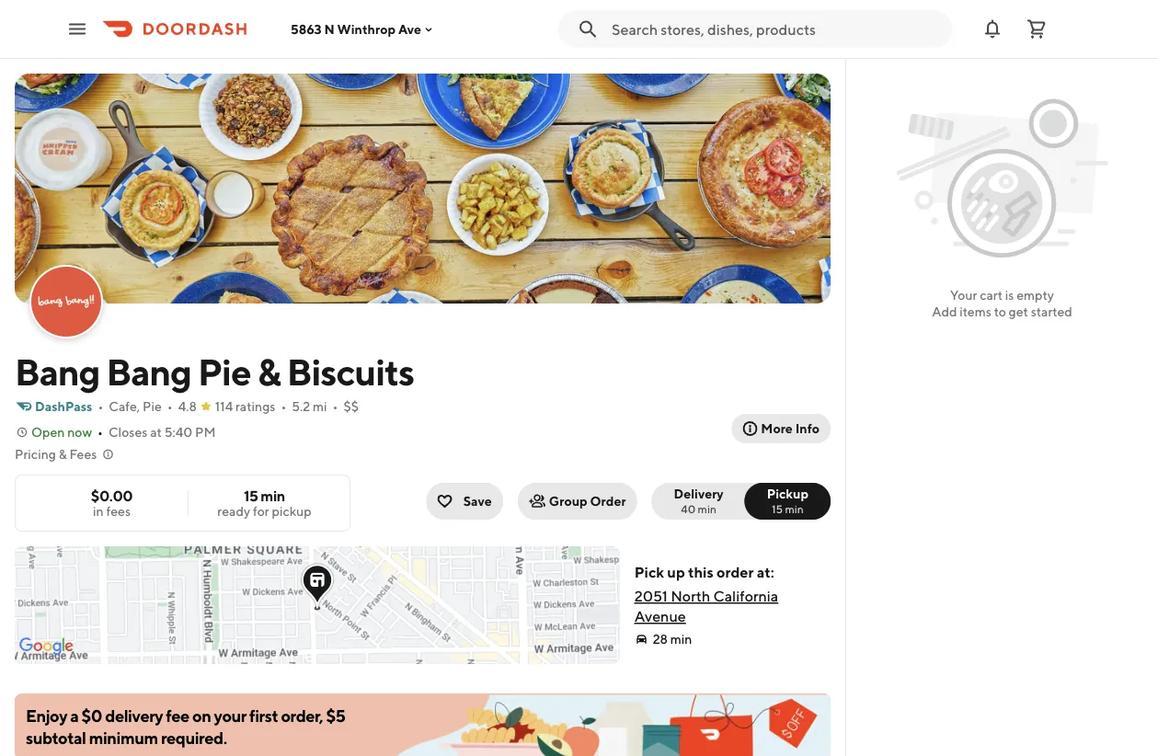 Task type: vqa. For each thing, say whether or not it's contained in the screenshot.
'15'
yes



Task type: locate. For each thing, give the bounding box(es) containing it.
1 vertical spatial &
[[59, 447, 67, 462]]

& left fees
[[59, 447, 67, 462]]

1 horizontal spatial bang
[[106, 350, 191, 394]]

min right ready
[[261, 487, 285, 505]]

0 horizontal spatial 15
[[244, 487, 258, 505]]

min down pickup
[[786, 503, 804, 516]]

at:
[[757, 564, 775, 581]]

delivery
[[105, 706, 163, 726]]

0 horizontal spatial bang
[[15, 350, 100, 394]]

order methods option group
[[652, 483, 831, 520]]

15 down pickup
[[772, 503, 783, 516]]

cart
[[981, 288, 1003, 303]]

dashpass
[[35, 399, 92, 414]]

a
[[70, 706, 79, 726]]

1 horizontal spatial 15
[[772, 503, 783, 516]]

bang bang pie & biscuits
[[15, 350, 414, 394]]

0 horizontal spatial &
[[59, 447, 67, 462]]

5863
[[291, 21, 322, 37]]

min down delivery
[[698, 503, 717, 516]]

mi
[[313, 399, 327, 414]]

& up ratings
[[257, 350, 281, 394]]

$0.00
[[91, 487, 133, 505]]

open now
[[31, 425, 92, 440]]

enjoy a $0 delivery fee on your first order, $5 subtotal minimum required.
[[26, 706, 346, 748]]

pick
[[635, 564, 665, 581]]

pie
[[198, 350, 251, 394], [143, 399, 162, 414]]

28 min
[[653, 632, 693, 647]]

None radio
[[652, 483, 757, 520]]

min inside delivery 40 min
[[698, 503, 717, 516]]

15 left pickup
[[244, 487, 258, 505]]

none radio containing pickup
[[745, 483, 831, 520]]

started
[[1032, 304, 1073, 319]]

&
[[257, 350, 281, 394], [59, 447, 67, 462]]

min right '28'
[[671, 632, 693, 647]]

40
[[682, 503, 696, 516]]

bang
[[15, 350, 100, 394], [106, 350, 191, 394]]

for
[[253, 504, 269, 519]]

Store search: begin typing to search for stores available on DoorDash text field
[[612, 19, 942, 39]]

None radio
[[745, 483, 831, 520]]

bang up dashpass
[[15, 350, 100, 394]]

to
[[995, 304, 1007, 319]]

add
[[933, 304, 958, 319]]

min inside 15 min ready for pickup
[[261, 487, 285, 505]]

•
[[98, 399, 103, 414], [167, 399, 173, 414], [281, 399, 287, 414], [333, 399, 338, 414], [98, 425, 103, 440]]

fee
[[166, 706, 190, 726]]

pickup
[[767, 487, 809, 502]]

get
[[1009, 304, 1029, 319]]

15 inside pickup 15 min
[[772, 503, 783, 516]]

cafe, pie
[[109, 399, 162, 414]]

1 vertical spatial pie
[[143, 399, 162, 414]]

114
[[215, 399, 233, 414]]

2051 north california avenue link
[[635, 588, 779, 626]]

powered by google image
[[19, 638, 74, 656]]

5863 n winthrop ave button
[[291, 21, 436, 37]]

winthrop
[[337, 21, 396, 37]]

more info
[[762, 421, 820, 436]]

1 bang from the left
[[15, 350, 100, 394]]

min
[[261, 487, 285, 505], [698, 503, 717, 516], [786, 503, 804, 516], [671, 632, 693, 647]]

notification bell image
[[982, 18, 1004, 40]]

0 items, open order cart image
[[1026, 18, 1048, 40]]

ave
[[399, 21, 422, 37]]

5:40
[[164, 425, 193, 440]]

15 inside 15 min ready for pickup
[[244, 487, 258, 505]]

pricing & fees button
[[15, 446, 115, 464]]

0 vertical spatial &
[[257, 350, 281, 394]]

empty
[[1017, 288, 1055, 303]]

bang up cafe, pie
[[106, 350, 191, 394]]

group order
[[549, 494, 627, 509]]

now
[[67, 425, 92, 440]]

on
[[192, 706, 211, 726]]

none radio containing delivery
[[652, 483, 757, 520]]

0 vertical spatial pie
[[198, 350, 251, 394]]

$0.00 in fees
[[91, 487, 133, 519]]

up
[[668, 564, 686, 581]]

114 ratings •
[[215, 399, 287, 414]]

delivery 40 min
[[674, 487, 724, 516]]

bang bang pie & biscuits image
[[15, 74, 831, 304], [31, 267, 101, 337]]

open menu image
[[66, 18, 88, 40]]

pie up 114
[[198, 350, 251, 394]]

pie up at
[[143, 399, 162, 414]]

& inside button
[[59, 447, 67, 462]]

15
[[244, 487, 258, 505], [772, 503, 783, 516]]



Task type: describe. For each thing, give the bounding box(es) containing it.
• left cafe,
[[98, 399, 103, 414]]

in
[[93, 504, 104, 519]]

subtotal
[[26, 728, 86, 748]]

5.2
[[292, 399, 310, 414]]

ratings
[[236, 399, 276, 414]]

• left 4.8
[[167, 399, 173, 414]]

group
[[549, 494, 588, 509]]

ready
[[218, 504, 250, 519]]

save button
[[427, 483, 503, 520]]

first
[[250, 706, 278, 726]]

fees
[[106, 504, 131, 519]]

pricing
[[15, 447, 56, 462]]

pick up this order at: 2051 north california avenue
[[635, 564, 779, 626]]

enjoy
[[26, 706, 67, 726]]

north
[[671, 588, 711, 605]]

pickup 15 min
[[767, 487, 809, 516]]

california
[[714, 588, 779, 605]]

avenue
[[635, 608, 686, 626]]

$0
[[81, 706, 102, 726]]

map region
[[0, 384, 642, 757]]

save
[[464, 494, 492, 509]]

pricing & fees
[[15, 447, 97, 462]]

4.8
[[178, 399, 197, 414]]

open
[[31, 425, 65, 440]]

pm
[[195, 425, 216, 440]]

1 horizontal spatial pie
[[198, 350, 251, 394]]

more info button
[[732, 414, 831, 444]]

dashpass •
[[35, 399, 103, 414]]

$$
[[344, 399, 359, 414]]

group order button
[[518, 483, 638, 520]]

delivery
[[674, 487, 724, 502]]

$5
[[326, 706, 346, 726]]

closes
[[109, 425, 148, 440]]

your cart is empty add items to get started
[[933, 288, 1073, 319]]

your
[[214, 706, 247, 726]]

minimum
[[89, 728, 158, 748]]

this
[[689, 564, 714, 581]]

more
[[762, 421, 793, 436]]

order
[[591, 494, 627, 509]]

is
[[1006, 288, 1015, 303]]

• closes at 5:40 pm
[[98, 425, 216, 440]]

• right now
[[98, 425, 103, 440]]

5863 n winthrop ave
[[291, 21, 422, 37]]

at
[[150, 425, 162, 440]]

2051
[[635, 588, 668, 605]]

your
[[951, 288, 978, 303]]

15 min ready for pickup
[[218, 487, 312, 519]]

cafe,
[[109, 399, 140, 414]]

5.2 mi • $$
[[292, 399, 359, 414]]

n
[[324, 21, 335, 37]]

required.
[[161, 728, 227, 748]]

info
[[796, 421, 820, 436]]

order,
[[281, 706, 323, 726]]

2 bang from the left
[[106, 350, 191, 394]]

order
[[717, 564, 754, 581]]

pickup
[[272, 504, 312, 519]]

• left 5.2
[[281, 399, 287, 414]]

fees
[[69, 447, 97, 462]]

items
[[960, 304, 992, 319]]

• right mi
[[333, 399, 338, 414]]

1 horizontal spatial &
[[257, 350, 281, 394]]

biscuits
[[287, 350, 414, 394]]

0 horizontal spatial pie
[[143, 399, 162, 414]]

28
[[653, 632, 668, 647]]

min inside pickup 15 min
[[786, 503, 804, 516]]



